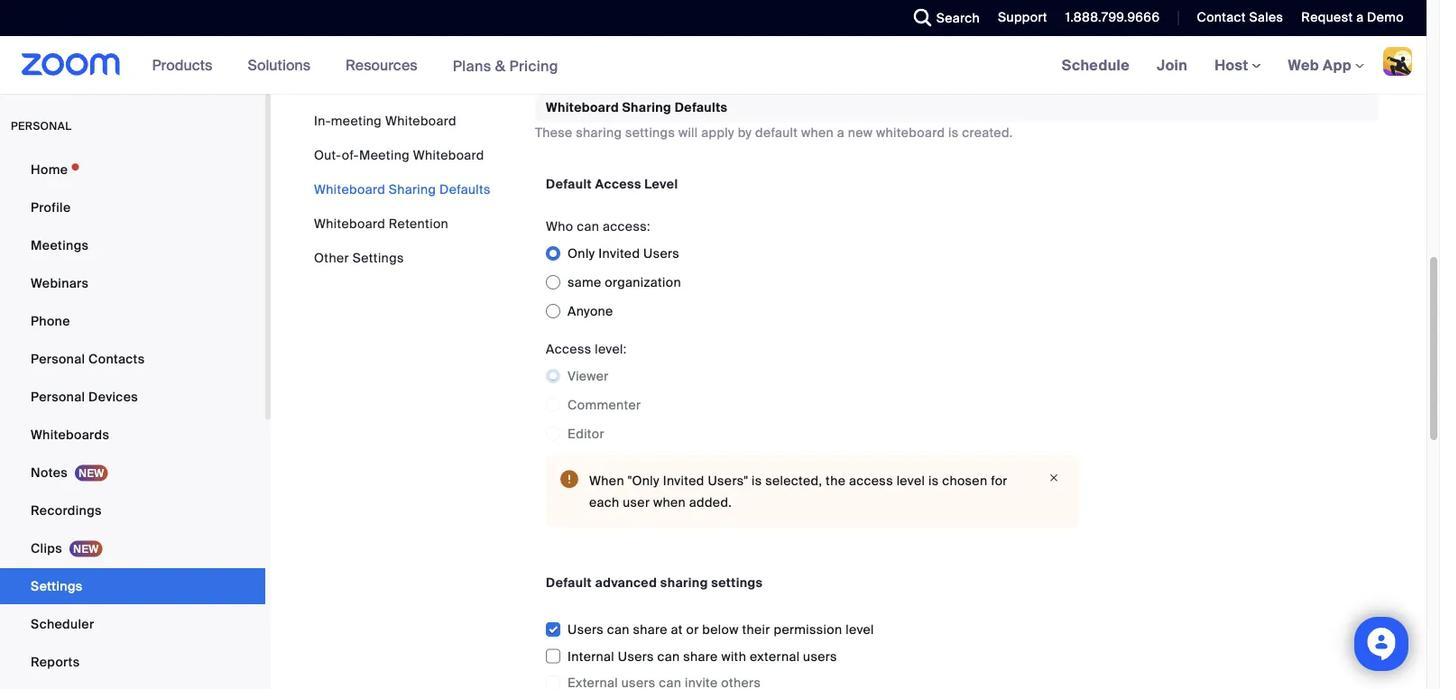 Task type: locate. For each thing, give the bounding box(es) containing it.
home link
[[0, 152, 265, 188]]

settings inside personal menu menu
[[31, 578, 83, 595]]

contact
[[1197, 9, 1246, 26]]

retention
[[389, 215, 449, 232]]

when right user
[[654, 494, 686, 511]]

for
[[991, 473, 1008, 489]]

1 vertical spatial sharing
[[389, 181, 436, 198]]

settings link
[[0, 569, 265, 605]]

0 vertical spatial settings
[[626, 124, 675, 141]]

whiteboard retention
[[314, 215, 449, 232]]

default left advanced
[[546, 575, 592, 591]]

1 vertical spatial personal
[[31, 389, 85, 405]]

settings left will
[[626, 124, 675, 141]]

level inside when "only invited users" is selected, the access level is chosen for each user when added.
[[897, 473, 926, 489]]

will
[[679, 124, 698, 141]]

1 vertical spatial invited
[[663, 473, 705, 489]]

whiteboard retention link
[[314, 215, 449, 232]]

1 vertical spatial share
[[684, 649, 718, 666]]

these
[[535, 124, 573, 141]]

0 horizontal spatial sharing
[[389, 181, 436, 198]]

settings
[[626, 124, 675, 141], [712, 575, 763, 591]]

can down at on the left of the page
[[658, 649, 680, 666]]

0 horizontal spatial is
[[752, 473, 762, 489]]

whiteboard sharing defaults element
[[535, 94, 1379, 690]]

0 horizontal spatial level
[[846, 622, 875, 639]]

1 vertical spatial a
[[838, 124, 845, 141]]

share
[[633, 622, 668, 639], [684, 649, 718, 666]]

settings down whiteboard retention at the left of page
[[353, 250, 404, 266]]

users
[[804, 649, 838, 666]]

png,
[[700, 26, 732, 42]]

default advanced sharing settings
[[546, 575, 763, 591]]

banner
[[0, 36, 1427, 95]]

0 vertical spatial a
[[1357, 9, 1364, 26]]

invited
[[599, 245, 640, 262], [663, 473, 705, 489]]

access left level
[[595, 176, 642, 192]]

a left new
[[838, 124, 845, 141]]

0 vertical spatial personal
[[31, 351, 85, 367]]

meetings
[[31, 237, 89, 254]]

users can export in pdf, png, csv formats
[[546, 26, 813, 42]]

whiteboard for whiteboard retention
[[314, 215, 385, 232]]

can for access:
[[577, 218, 600, 235]]

settings up scheduler
[[31, 578, 83, 595]]

1 vertical spatial when
[[654, 494, 686, 511]]

new
[[848, 124, 873, 141]]

1 vertical spatial settings
[[31, 578, 83, 595]]

access up the 'viewer'
[[546, 341, 592, 358]]

1.888.799.9666 button
[[1052, 0, 1165, 36], [1066, 9, 1160, 26]]

personal
[[11, 119, 72, 133]]

0 horizontal spatial access
[[546, 341, 592, 358]]

selected,
[[766, 473, 823, 489]]

is left chosen
[[929, 473, 939, 489]]

1 vertical spatial sharing
[[661, 575, 708, 591]]

1 vertical spatial settings
[[712, 575, 763, 591]]

1 horizontal spatial level
[[897, 473, 926, 489]]

whiteboard up these on the left top
[[546, 99, 619, 116]]

whiteboards link
[[0, 417, 265, 453]]

0 vertical spatial settings
[[353, 250, 404, 266]]

in-
[[314, 112, 331, 129]]

can left the export
[[586, 26, 608, 42]]

can for export
[[586, 26, 608, 42]]

a inside whiteboard sharing defaults these sharing settings will apply by default when a new whiteboard is created.
[[838, 124, 845, 141]]

in-meeting whiteboard
[[314, 112, 457, 129]]

sharing right these on the left top
[[576, 124, 622, 141]]

personal contacts
[[31, 351, 145, 367]]

1 horizontal spatial share
[[684, 649, 718, 666]]

1 default from the top
[[546, 176, 592, 192]]

1 horizontal spatial defaults
[[675, 99, 728, 116]]

personal down phone
[[31, 351, 85, 367]]

0 vertical spatial level
[[897, 473, 926, 489]]

schedule link
[[1049, 36, 1144, 94]]

reports link
[[0, 645, 265, 681]]

0 horizontal spatial share
[[633, 622, 668, 639]]

personal devices link
[[0, 379, 265, 415]]

out-of-meeting whiteboard link
[[314, 147, 485, 163]]

contacts
[[88, 351, 145, 367]]

0 vertical spatial sharing
[[622, 99, 672, 116]]

plans & pricing
[[453, 56, 559, 75]]

sharing inside whiteboard sharing defaults these sharing settings will apply by default when a new whiteboard is created.
[[622, 99, 672, 116]]

1 horizontal spatial access
[[595, 176, 642, 192]]

defaults for whiteboard sharing defaults these sharing settings will apply by default when a new whiteboard is created.
[[675, 99, 728, 116]]

1 horizontal spatial settings
[[712, 575, 763, 591]]

level right 'permission'
[[846, 622, 875, 639]]

devices
[[88, 389, 138, 405]]

settings up users can share at or below their permission level
[[712, 575, 763, 591]]

0 horizontal spatial when
[[654, 494, 686, 511]]

can for share
[[607, 622, 630, 639]]

can up internal
[[607, 622, 630, 639]]

whiteboard inside whiteboard sharing defaults these sharing settings will apply by default when a new whiteboard is created.
[[546, 99, 619, 116]]

1 vertical spatial default
[[546, 575, 592, 591]]

external
[[750, 649, 800, 666]]

zoom logo image
[[22, 53, 121, 76]]

personal for personal devices
[[31, 389, 85, 405]]

defaults up will
[[675, 99, 728, 116]]

demo
[[1368, 9, 1405, 26]]

request a demo
[[1302, 9, 1405, 26]]

1 horizontal spatial when
[[802, 124, 834, 141]]

0 horizontal spatial a
[[838, 124, 845, 141]]

defaults up retention
[[440, 181, 491, 198]]

products button
[[152, 36, 221, 94]]

0 vertical spatial invited
[[599, 245, 640, 262]]

defaults inside whiteboard sharing defaults these sharing settings will apply by default when a new whiteboard is created.
[[675, 99, 728, 116]]

0 vertical spatial default
[[546, 176, 592, 192]]

personal up whiteboards
[[31, 389, 85, 405]]

webinars link
[[0, 265, 265, 302]]

sharing down the in
[[622, 99, 672, 116]]

0 horizontal spatial sharing
[[576, 124, 622, 141]]

out-
[[314, 147, 342, 163]]

menu bar
[[314, 112, 491, 267]]

join link
[[1144, 36, 1202, 94]]

1 horizontal spatial sharing
[[622, 99, 672, 116]]

editor
[[568, 426, 605, 443]]

level right access
[[897, 473, 926, 489]]

share left at on the left of the page
[[633, 622, 668, 639]]

access:
[[603, 218, 651, 235]]

export
[[612, 26, 651, 42]]

1 horizontal spatial a
[[1357, 9, 1364, 26]]

sharing for whiteboard sharing defaults these sharing settings will apply by default when a new whiteboard is created.
[[622, 99, 672, 116]]

default for default access level
[[546, 176, 592, 192]]

defaults
[[675, 99, 728, 116], [440, 181, 491, 198]]

created.
[[963, 124, 1013, 141]]

added.
[[690, 494, 732, 511]]

is left the created.
[[949, 124, 959, 141]]

0 vertical spatial when
[[802, 124, 834, 141]]

0 vertical spatial defaults
[[675, 99, 728, 116]]

1 horizontal spatial invited
[[663, 473, 705, 489]]

2 horizontal spatial is
[[949, 124, 959, 141]]

by
[[738, 124, 752, 141]]

2 default from the top
[[546, 575, 592, 591]]

sharing up at on the left of the page
[[661, 575, 708, 591]]

can
[[586, 26, 608, 42], [577, 218, 600, 235], [607, 622, 630, 639], [658, 649, 680, 666]]

plans & pricing link
[[453, 56, 559, 75], [453, 56, 559, 75]]

other
[[314, 250, 349, 266]]

0 horizontal spatial invited
[[599, 245, 640, 262]]

whiteboard down of-
[[314, 181, 385, 198]]

invited down access:
[[599, 245, 640, 262]]

whiteboard sharing defaults these sharing settings will apply by default when a new whiteboard is created.
[[535, 99, 1013, 141]]

is right users"
[[752, 473, 762, 489]]

0 horizontal spatial defaults
[[440, 181, 491, 198]]

default
[[546, 176, 592, 192], [546, 575, 592, 591]]

same organization
[[568, 274, 682, 291]]

access
[[849, 473, 894, 489]]

1 personal from the top
[[31, 351, 85, 367]]

access level: option group
[[546, 362, 1080, 449]]

default up who
[[546, 176, 592, 192]]

1 horizontal spatial is
[[929, 473, 939, 489]]

invited up added.
[[663, 473, 705, 489]]

can up only
[[577, 218, 600, 235]]

whiteboard up other settings
[[314, 215, 385, 232]]

0 horizontal spatial settings
[[31, 578, 83, 595]]

recordings
[[31, 502, 102, 519]]

meetings navigation
[[1049, 36, 1427, 95]]

recordings link
[[0, 493, 265, 529]]

meeting
[[359, 147, 410, 163]]

users up organization on the top
[[644, 245, 680, 262]]

level
[[897, 473, 926, 489], [846, 622, 875, 639]]

who
[[546, 218, 574, 235]]

user
[[623, 494, 650, 511]]

whiteboard
[[877, 124, 945, 141]]

out-of-meeting whiteboard
[[314, 147, 485, 163]]

default
[[756, 124, 798, 141]]

default access level
[[546, 176, 678, 192]]

meeting
[[331, 112, 382, 129]]

share down or at the left
[[684, 649, 718, 666]]

join
[[1157, 56, 1188, 74]]

0 vertical spatial access
[[595, 176, 642, 192]]

1 vertical spatial level
[[846, 622, 875, 639]]

profile picture image
[[1384, 47, 1413, 76]]

1.888.799.9666
[[1066, 9, 1160, 26]]

a left demo
[[1357, 9, 1364, 26]]

products
[[152, 56, 213, 74]]

1 vertical spatial defaults
[[440, 181, 491, 198]]

resources button
[[346, 36, 426, 94]]

0 horizontal spatial settings
[[626, 124, 675, 141]]

sharing up retention
[[389, 181, 436, 198]]

when right default
[[802, 124, 834, 141]]

support link
[[985, 0, 1052, 36], [998, 9, 1048, 26]]

0 vertical spatial sharing
[[576, 124, 622, 141]]

users up pricing
[[546, 26, 582, 42]]

plans
[[453, 56, 492, 75]]

2 personal from the top
[[31, 389, 85, 405]]



Task type: describe. For each thing, give the bounding box(es) containing it.
internal
[[568, 649, 615, 666]]

1 horizontal spatial sharing
[[661, 575, 708, 591]]

personal menu menu
[[0, 152, 265, 682]]

sharing for whiteboard sharing defaults
[[389, 181, 436, 198]]

other settings link
[[314, 250, 404, 266]]

&
[[495, 56, 506, 75]]

is inside whiteboard sharing defaults these sharing settings will apply by default when a new whiteboard is created.
[[949, 124, 959, 141]]

when "only invited users" is selected, the access level is chosen for each user when added. alert
[[546, 456, 1080, 528]]

invited inside when "only invited users" is selected, the access level is chosen for each user when added.
[[663, 473, 705, 489]]

banner containing products
[[0, 36, 1427, 95]]

each
[[589, 494, 620, 511]]

in
[[655, 26, 666, 42]]

warning image
[[561, 471, 579, 489]]

close image
[[1044, 471, 1065, 487]]

level
[[645, 176, 678, 192]]

settings inside whiteboard sharing defaults these sharing settings will apply by default when a new whiteboard is created.
[[626, 124, 675, 141]]

phone link
[[0, 303, 265, 339]]

support
[[998, 9, 1048, 26]]

0 vertical spatial share
[[633, 622, 668, 639]]

same
[[568, 274, 602, 291]]

meetings link
[[0, 227, 265, 264]]

whiteboard for whiteboard sharing defaults these sharing settings will apply by default when a new whiteboard is created.
[[546, 99, 619, 116]]

phone
[[31, 313, 70, 330]]

web app
[[1289, 56, 1352, 74]]

of-
[[342, 147, 359, 163]]

when inside whiteboard sharing defaults these sharing settings will apply by default when a new whiteboard is created.
[[802, 124, 834, 141]]

personal for personal contacts
[[31, 351, 85, 367]]

web app button
[[1289, 56, 1365, 74]]

organization
[[605, 274, 682, 291]]

access level:
[[546, 341, 627, 358]]

home
[[31, 161, 68, 178]]

whiteboard sharing defaults
[[314, 181, 491, 198]]

"only
[[628, 473, 660, 489]]

whiteboard for whiteboard sharing defaults
[[314, 181, 385, 198]]

invited inside who can access: option group
[[599, 245, 640, 262]]

1 horizontal spatial settings
[[353, 250, 404, 266]]

users can share at or below their permission level
[[568, 622, 875, 639]]

host button
[[1215, 56, 1262, 74]]

other settings
[[314, 250, 404, 266]]

scheduler
[[31, 616, 94, 633]]

whiteboards
[[31, 427, 109, 443]]

when "only invited users" is selected, the access level is chosen for each user when added.
[[589, 473, 1008, 511]]

schedule
[[1062, 56, 1130, 74]]

defaults for whiteboard sharing defaults
[[440, 181, 491, 198]]

commenter
[[568, 397, 641, 414]]

internal users can share with external users
[[568, 649, 838, 666]]

notes
[[31, 464, 68, 481]]

advanced
[[595, 575, 657, 591]]

level for permission
[[846, 622, 875, 639]]

app
[[1323, 56, 1352, 74]]

chosen
[[943, 473, 988, 489]]

clips
[[31, 540, 62, 557]]

pricing
[[510, 56, 559, 75]]

request
[[1302, 9, 1354, 26]]

users up internal
[[568, 622, 604, 639]]

reports
[[31, 654, 80, 671]]

1 vertical spatial access
[[546, 341, 592, 358]]

level for access
[[897, 473, 926, 489]]

sales
[[1250, 9, 1284, 26]]

with
[[722, 649, 747, 666]]

anyone
[[568, 303, 614, 320]]

menu bar containing in-meeting whiteboard
[[314, 112, 491, 267]]

solutions
[[248, 56, 311, 74]]

permission
[[774, 622, 843, 639]]

users inside who can access: option group
[[644, 245, 680, 262]]

when inside when "only invited users" is selected, the access level is chosen for each user when added.
[[654, 494, 686, 511]]

their
[[742, 622, 771, 639]]

when
[[589, 473, 625, 489]]

contact sales
[[1197, 9, 1284, 26]]

below
[[703, 622, 739, 639]]

sharing inside whiteboard sharing defaults these sharing settings will apply by default when a new whiteboard is created.
[[576, 124, 622, 141]]

or
[[687, 622, 699, 639]]

whiteboard up out-of-meeting whiteboard
[[385, 112, 457, 129]]

formats
[[765, 26, 813, 42]]

notes link
[[0, 455, 265, 491]]

profile link
[[0, 190, 265, 226]]

personal contacts link
[[0, 341, 265, 377]]

resources
[[346, 56, 418, 74]]

whiteboard sharing defaults link
[[314, 181, 491, 198]]

who can access: option group
[[546, 239, 1080, 326]]

the
[[826, 473, 846, 489]]

search
[[937, 9, 980, 26]]

only invited users
[[568, 245, 680, 262]]

scheduler link
[[0, 607, 265, 643]]

level:
[[595, 341, 627, 358]]

users right internal
[[618, 649, 654, 666]]

default for default advanced sharing settings
[[546, 575, 592, 591]]

search button
[[901, 0, 985, 36]]

whiteboard up whiteboard sharing defaults
[[413, 147, 485, 163]]

product information navigation
[[139, 36, 572, 95]]

csv
[[736, 26, 762, 42]]

only
[[568, 245, 595, 262]]



Task type: vqa. For each thing, say whether or not it's contained in the screenshot.
export
yes



